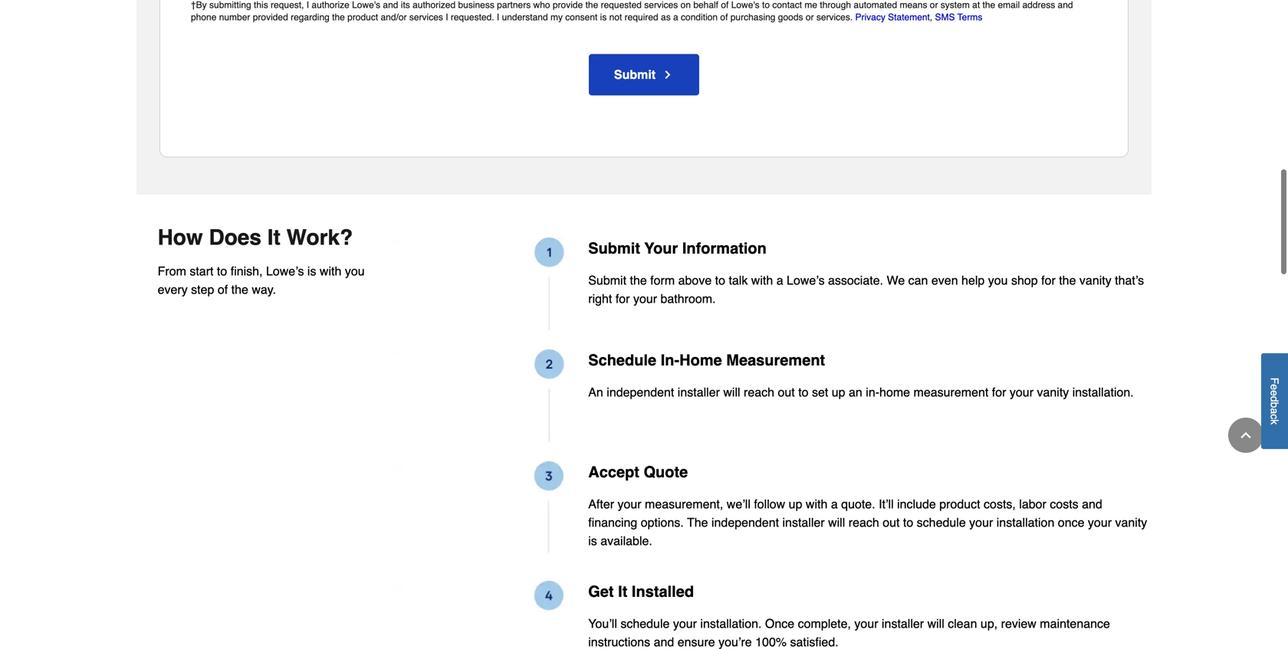 Task type: locate. For each thing, give the bounding box(es) containing it.
privacy statement link
[[856, 12, 930, 23]]

with
[[320, 264, 342, 279], [752, 274, 773, 288], [806, 497, 828, 512]]

of
[[721, 0, 729, 11], [721, 12, 728, 23], [218, 283, 228, 297]]

schedule inside you'll schedule your installation. once complete, your installer will clean up, review maintenance instructions and ensure you're 100% satisfied.
[[621, 617, 670, 631]]

a inside submit the form above to talk with a lowe's associate. we can even help you shop for the vanity that's right for your bathroom.
[[777, 274, 784, 288]]

will down quote.
[[828, 516, 846, 530]]

i down authorized
[[446, 12, 448, 23]]

2 horizontal spatial is
[[600, 12, 607, 23]]

0 horizontal spatial independent
[[607, 385, 675, 400]]

1 horizontal spatial installation.
[[1073, 385, 1134, 400]]

submit the form above to talk with a lowe's associate. we can even help you shop for the vanity that's right for your bathroom.
[[589, 274, 1145, 306]]

of right behalf
[[721, 0, 729, 11]]

clean
[[948, 617, 978, 631]]

it right does
[[267, 226, 281, 250]]

schedule
[[589, 352, 657, 369]]

0 vertical spatial submit
[[614, 68, 656, 82]]

product inside by submitting this request, i authorize                         lowe's and its authorized business partners who                         provide the requested services on behalf of lowe's                         to contact me through automated means or system at the                         email address and phone number provided regarding the                         product and/or services i requested. i understand my                         consent is not required as a condition of purchasing                         goods or services.
[[348, 12, 378, 23]]

2 horizontal spatial will
[[928, 617, 945, 631]]

means
[[900, 0, 928, 11]]

0 vertical spatial installer
[[678, 385, 720, 400]]

2 vertical spatial will
[[928, 617, 945, 631]]

lowe's left associate.
[[787, 274, 825, 288]]

for right measurement
[[992, 385, 1007, 400]]

to down include
[[904, 516, 914, 530]]

is
[[600, 12, 607, 23], [308, 264, 316, 279], [589, 534, 597, 548]]

1 horizontal spatial with
[[752, 274, 773, 288]]

quote.
[[842, 497, 876, 512]]

installer left clean
[[882, 617, 924, 631]]

required
[[625, 12, 659, 23]]

installer
[[678, 385, 720, 400], [783, 516, 825, 530], [882, 617, 924, 631]]

understand
[[502, 12, 548, 23]]

to left set
[[799, 385, 809, 400]]

way.
[[252, 283, 276, 297]]

1 vertical spatial independent
[[712, 516, 779, 530]]

to inside from start to finish, lowe's is with you every step of the way.
[[217, 264, 227, 279]]

or
[[930, 0, 938, 11], [806, 12, 814, 23]]

0 horizontal spatial schedule
[[621, 617, 670, 631]]

0 vertical spatial is
[[600, 12, 607, 23]]

i
[[307, 0, 309, 11], [446, 12, 448, 23], [497, 12, 500, 23]]

services down authorized
[[410, 12, 443, 23]]

1 vertical spatial product
[[940, 497, 981, 512]]

1 horizontal spatial will
[[828, 516, 846, 530]]

product
[[348, 12, 378, 23], [940, 497, 981, 512]]

is inside after your measurement, we'll follow up with a quote. it'll include product costs, labor costs and financing options. the independent installer will reach out to schedule your installation once your vanity is available.
[[589, 534, 597, 548]]

a inside by submitting this request, i authorize                         lowe's and its authorized business partners who                         provide the requested services on behalf of lowe's                         to contact me through automated means or system at the                         email address and phone number provided regarding the                         product and/or services i requested. i understand my                         consent is not required as a condition of purchasing                         goods or services.
[[674, 12, 679, 23]]

0 vertical spatial out
[[778, 385, 795, 400]]

installer down follow
[[783, 516, 825, 530]]

and right the address
[[1058, 0, 1074, 11]]

0 vertical spatial for
[[1042, 274, 1056, 288]]

you'll schedule your installation. once complete, your installer will clean up, review maintenance instructions and ensure you're 100% satisfied.
[[589, 617, 1111, 650]]

0 horizontal spatial installation.
[[701, 617, 762, 631]]

0 horizontal spatial product
[[348, 12, 378, 23]]

we'll
[[727, 497, 751, 512]]

up inside after your measurement, we'll follow up with a quote. it'll include product costs, labor costs and financing options. the independent installer will reach out to schedule your installation once your vanity is available.
[[789, 497, 803, 512]]

1 vertical spatial services
[[410, 12, 443, 23]]

0 horizontal spatial it
[[267, 226, 281, 250]]

independent down we'll
[[712, 516, 779, 530]]

available.
[[601, 534, 653, 548]]

b
[[1269, 403, 1281, 409]]

will down "schedule in-home measurement"
[[724, 385, 741, 400]]

an icon of the number 1. image
[[394, 238, 564, 331]]

your right measurement
[[1010, 385, 1034, 400]]

it right 'get'
[[618, 583, 628, 601]]

0 horizontal spatial services
[[410, 12, 443, 23]]

1 e from the top
[[1269, 385, 1281, 391]]

1 vertical spatial submit
[[589, 240, 641, 257]]

e up d
[[1269, 385, 1281, 391]]

2 vertical spatial is
[[589, 534, 597, 548]]

0 horizontal spatial lowe's
[[266, 264, 304, 279]]

a inside after your measurement, we'll follow up with a quote. it'll include product costs, labor costs and financing options. the independent installer will reach out to schedule your installation once your vanity is available.
[[831, 497, 838, 512]]

f
[[1269, 378, 1281, 385]]

with right talk
[[752, 274, 773, 288]]

0 vertical spatial services
[[645, 0, 678, 11]]

for
[[1042, 274, 1056, 288], [616, 292, 630, 306], [992, 385, 1007, 400]]

1 horizontal spatial you
[[989, 274, 1008, 288]]

statement
[[888, 12, 930, 23]]

lowe's
[[266, 264, 304, 279], [787, 274, 825, 288]]

of right condition at top
[[721, 12, 728, 23]]

once
[[765, 617, 795, 631]]

will left clean
[[928, 617, 945, 631]]

you
[[345, 264, 365, 279], [989, 274, 1008, 288]]

and
[[383, 0, 398, 11], [1058, 0, 1074, 11], [1082, 497, 1103, 512], [654, 635, 674, 650]]

1 horizontal spatial it
[[618, 583, 628, 601]]

1 horizontal spatial installer
[[783, 516, 825, 530]]

1 vertical spatial for
[[616, 292, 630, 306]]

submit left your
[[589, 240, 641, 257]]

1 horizontal spatial independent
[[712, 516, 779, 530]]

terms
[[958, 12, 983, 23]]

1 horizontal spatial services
[[645, 0, 678, 11]]

installation. inside you'll schedule your installation. once complete, your installer will clean up, review maintenance instructions and ensure you're 100% satisfied.
[[701, 617, 762, 631]]

right
[[589, 292, 612, 306]]

2 vertical spatial vanity
[[1116, 516, 1148, 530]]

to
[[762, 0, 770, 11], [217, 264, 227, 279], [715, 274, 726, 288], [799, 385, 809, 400], [904, 516, 914, 530]]

2 vertical spatial submit
[[589, 274, 627, 288]]

a right talk
[[777, 274, 784, 288]]

1 vertical spatial reach
[[849, 516, 880, 530]]

reach inside after your measurement, we'll follow up with a quote. it'll include product costs, labor costs and financing options. the independent installer will reach out to schedule your installation once your vanity is available.
[[849, 516, 880, 530]]

submit up right at left top
[[589, 274, 627, 288]]

1 horizontal spatial up
[[832, 385, 846, 400]]

schedule in-home measurement
[[589, 352, 826, 369]]

after your measurement, we'll follow up with a quote. it'll include product costs, labor costs and financing options. the independent installer will reach out to schedule your installation once your vanity is available.
[[589, 497, 1148, 548]]

submit inside button
[[614, 68, 656, 82]]

is down work?
[[308, 264, 316, 279]]

is inside from start to finish, lowe's is with you every step of the way.
[[308, 264, 316, 279]]

provided
[[253, 12, 288, 23]]

of right step
[[218, 283, 228, 297]]

or down me at the top right
[[806, 12, 814, 23]]

start
[[190, 264, 214, 279]]

as
[[661, 12, 671, 23]]

2 vertical spatial of
[[218, 283, 228, 297]]

e up b
[[1269, 391, 1281, 397]]

my
[[551, 12, 563, 23]]

product left and/or
[[348, 12, 378, 23]]

an icon of the number 4. image
[[394, 581, 564, 650]]

0 vertical spatial up
[[832, 385, 846, 400]]

2 horizontal spatial with
[[806, 497, 828, 512]]

your down form
[[634, 292, 657, 306]]

the down the finish,
[[231, 283, 248, 297]]

1 horizontal spatial for
[[992, 385, 1007, 400]]

installation
[[997, 516, 1055, 530]]

lowe's right authorize
[[352, 0, 381, 11]]

for right shop
[[1042, 274, 1056, 288]]

home
[[880, 385, 911, 400]]

by submitting this request, i authorize                         lowe's and its authorized business partners who                         provide the requested services on behalf of lowe's                         to contact me through automated means or system at the                         email address and phone number provided regarding the                         product and/or services i requested. i understand my                         consent is not required as a condition of purchasing                         goods or services.
[[191, 0, 1074, 23]]

a up k
[[1269, 409, 1281, 415]]

0 vertical spatial of
[[721, 0, 729, 11]]

schedule down include
[[917, 516, 966, 530]]

2 vertical spatial installer
[[882, 617, 924, 631]]

up,
[[981, 617, 998, 631]]

and/or
[[381, 12, 407, 23]]

with left quote.
[[806, 497, 828, 512]]

0 horizontal spatial will
[[724, 385, 741, 400]]

you're
[[719, 635, 752, 650]]

2 horizontal spatial vanity
[[1116, 516, 1148, 530]]

0 horizontal spatial with
[[320, 264, 342, 279]]

0 horizontal spatial for
[[616, 292, 630, 306]]

and up and/or
[[383, 0, 398, 11]]

1 horizontal spatial is
[[589, 534, 597, 548]]

by
[[196, 0, 207, 11]]

0 vertical spatial schedule
[[917, 516, 966, 530]]

and inside after your measurement, we'll follow up with a quote. it'll include product costs, labor costs and financing options. the independent installer will reach out to schedule your installation once your vanity is available.
[[1082, 497, 1103, 512]]

1 horizontal spatial lowe's
[[787, 274, 825, 288]]

you'll
[[589, 617, 617, 631]]

submit left chevron right image
[[614, 68, 656, 82]]

0 vertical spatial vanity
[[1080, 274, 1112, 288]]

0 horizontal spatial lowe's
[[352, 0, 381, 11]]

independent down schedule
[[607, 385, 675, 400]]

an icon of the number 3. image
[[394, 462, 564, 555]]

0 vertical spatial it
[[267, 226, 281, 250]]

submit inside submit the form above to talk with a lowe's associate. we can even help you shop for the vanity that's right for your bathroom.
[[589, 274, 627, 288]]

your
[[634, 292, 657, 306], [1010, 385, 1034, 400], [618, 497, 642, 512], [970, 516, 994, 530], [1088, 516, 1112, 530], [673, 617, 697, 631], [855, 617, 879, 631]]

consent
[[566, 12, 598, 23]]

1 horizontal spatial schedule
[[917, 516, 966, 530]]

with down work?
[[320, 264, 342, 279]]

lowe's up way.
[[266, 264, 304, 279]]

out
[[778, 385, 795, 400], [883, 516, 900, 530]]

out down measurement
[[778, 385, 795, 400]]

independent
[[607, 385, 675, 400], [712, 516, 779, 530]]

out down it'll
[[883, 516, 900, 530]]

i down partners
[[497, 12, 500, 23]]

services.
[[817, 12, 853, 23]]

schedule up instructions
[[621, 617, 670, 631]]

sms
[[935, 12, 955, 23]]

1 horizontal spatial vanity
[[1080, 274, 1112, 288]]

get
[[589, 583, 614, 601]]

to right start
[[217, 264, 227, 279]]

lowe's
[[352, 0, 381, 11], [732, 0, 760, 11]]

0 vertical spatial product
[[348, 12, 378, 23]]

me
[[805, 0, 818, 11]]

installer inside after your measurement, we'll follow up with a quote. it'll include product costs, labor costs and financing options. the independent installer will reach out to schedule your installation once your vanity is available.
[[783, 516, 825, 530]]

0 horizontal spatial i
[[307, 0, 309, 11]]

1 vertical spatial is
[[308, 264, 316, 279]]

up left an
[[832, 385, 846, 400]]

reach down quote.
[[849, 516, 880, 530]]

1 vertical spatial installer
[[783, 516, 825, 530]]

2 horizontal spatial i
[[497, 12, 500, 23]]

a right as
[[674, 12, 679, 23]]

your up ensure
[[673, 617, 697, 631]]

reach down measurement
[[744, 385, 775, 400]]

up right follow
[[789, 497, 803, 512]]

0 horizontal spatial installer
[[678, 385, 720, 400]]

to up purchasing
[[762, 0, 770, 11]]

is left not at the top left of page
[[600, 12, 607, 23]]

form
[[651, 274, 675, 288]]

installer down home
[[678, 385, 720, 400]]

1 vertical spatial schedule
[[621, 617, 670, 631]]

0 horizontal spatial you
[[345, 264, 365, 279]]

1 vertical spatial out
[[883, 516, 900, 530]]

product inside after your measurement, we'll follow up with a quote. it'll include product costs, labor costs and financing options. the independent installer will reach out to schedule your installation once your vanity is available.
[[940, 497, 981, 512]]

to left talk
[[715, 274, 726, 288]]

and up once
[[1082, 497, 1103, 512]]

0 horizontal spatial out
[[778, 385, 795, 400]]

1 vertical spatial it
[[618, 583, 628, 601]]

the inside from start to finish, lowe's is with you every step of the way.
[[231, 283, 248, 297]]

your down the costs,
[[970, 516, 994, 530]]

product left the costs,
[[940, 497, 981, 512]]

1 horizontal spatial product
[[940, 497, 981, 512]]

0 vertical spatial reach
[[744, 385, 775, 400]]

lowe's up purchasing
[[732, 0, 760, 11]]

with for it
[[320, 264, 342, 279]]

2 horizontal spatial installer
[[882, 617, 924, 631]]

a left quote.
[[831, 497, 838, 512]]

you down work?
[[345, 264, 365, 279]]

1 vertical spatial will
[[828, 516, 846, 530]]

and left ensure
[[654, 635, 674, 650]]

i up regarding
[[307, 0, 309, 11]]

1 vertical spatial vanity
[[1037, 385, 1069, 400]]

is down the financing on the left of the page
[[589, 534, 597, 548]]

1 horizontal spatial lowe's
[[732, 0, 760, 11]]

who
[[534, 0, 550, 11]]

you right help
[[989, 274, 1008, 288]]

automated
[[854, 0, 898, 11]]

and inside you'll schedule your installation. once complete, your installer will clean up, review maintenance instructions and ensure you're 100% satisfied.
[[654, 635, 674, 650]]

above
[[679, 274, 712, 288]]

d
[[1269, 397, 1281, 403]]

0 horizontal spatial is
[[308, 264, 316, 279]]

1 vertical spatial up
[[789, 497, 803, 512]]

number
[[219, 12, 250, 23]]

with for information
[[752, 274, 773, 288]]

with inside from start to finish, lowe's is with you every step of the way.
[[320, 264, 342, 279]]

services up as
[[645, 0, 678, 11]]

even
[[932, 274, 959, 288]]

measurement,
[[645, 497, 724, 512]]

0 vertical spatial or
[[930, 0, 938, 11]]

with inside submit the form above to talk with a lowe's associate. we can even help you shop for the vanity that's right for your bathroom.
[[752, 274, 773, 288]]

0 horizontal spatial or
[[806, 12, 814, 23]]

1 vertical spatial of
[[721, 12, 728, 23]]

0 horizontal spatial up
[[789, 497, 803, 512]]

1 horizontal spatial reach
[[849, 516, 880, 530]]

or up ,
[[930, 0, 938, 11]]

for right right at left top
[[616, 292, 630, 306]]

2 vertical spatial for
[[992, 385, 1007, 400]]

1 vertical spatial installation.
[[701, 617, 762, 631]]

1 horizontal spatial out
[[883, 516, 900, 530]]



Task type: describe. For each thing, give the bounding box(es) containing it.
1 horizontal spatial i
[[446, 12, 448, 23]]

vanity inside after your measurement, we'll follow up with a quote. it'll include product costs, labor costs and financing options. the independent installer will reach out to schedule your installation once your vanity is available.
[[1116, 516, 1148, 530]]

accept
[[589, 464, 640, 481]]

f e e d b a c k
[[1269, 378, 1281, 425]]

quote
[[644, 464, 688, 481]]

include
[[898, 497, 936, 512]]

every
[[158, 283, 188, 297]]

the up consent
[[586, 0, 599, 11]]

condition
[[681, 12, 718, 23]]

the right at
[[983, 0, 996, 11]]

authorized
[[413, 0, 456, 11]]

submit your information
[[589, 240, 767, 257]]

that's
[[1115, 274, 1145, 288]]

does
[[209, 226, 262, 250]]

from
[[158, 264, 186, 279]]

you inside from start to finish, lowe's is with you every step of the way.
[[345, 264, 365, 279]]

to inside after your measurement, we'll follow up with a quote. it'll include product costs, labor costs and financing options. the independent installer will reach out to schedule your installation once your vanity is available.
[[904, 516, 914, 530]]

2 lowe's from the left
[[732, 0, 760, 11]]

chevron right image
[[662, 69, 674, 81]]

the down authorize
[[332, 12, 345, 23]]

,
[[930, 12, 933, 23]]

out inside after your measurement, we'll follow up with a quote. it'll include product costs, labor costs and financing options. the independent installer will reach out to schedule your installation once your vanity is available.
[[883, 516, 900, 530]]

submit for submit the form above to talk with a lowe's associate. we can even help you shop for the vanity that's right for your bathroom.
[[589, 274, 627, 288]]

privacy
[[856, 12, 886, 23]]

once
[[1058, 516, 1085, 530]]

finish,
[[231, 264, 263, 279]]

will inside you'll schedule your installation. once complete, your installer will clean up, review maintenance instructions and ensure you're 100% satisfied.
[[928, 617, 945, 631]]

its
[[401, 0, 410, 11]]

the right shop
[[1059, 274, 1077, 288]]

goods
[[778, 12, 803, 23]]

sms terms link
[[935, 12, 983, 23]]

not
[[610, 12, 622, 23]]

regarding
[[291, 12, 330, 23]]

in-
[[866, 385, 880, 400]]

accept quote
[[589, 464, 688, 481]]

costs,
[[984, 497, 1016, 512]]

schedule inside after your measurement, we'll follow up with a quote. it'll include product costs, labor costs and financing options. the independent installer will reach out to schedule your installation once your vanity is available.
[[917, 516, 966, 530]]

this
[[254, 0, 268, 11]]

an icon of the number 2. image
[[394, 350, 564, 443]]

purchasing
[[731, 12, 776, 23]]

requested
[[601, 0, 642, 11]]

vanity inside submit the form above to talk with a lowe's associate. we can even help you shop for the vanity that's right for your bathroom.
[[1080, 274, 1112, 288]]

installed
[[632, 583, 694, 601]]

100%
[[756, 635, 787, 650]]

phone
[[191, 12, 217, 23]]

an
[[589, 385, 604, 400]]

system
[[941, 0, 970, 11]]

follow
[[754, 497, 786, 512]]

1 lowe's from the left
[[352, 0, 381, 11]]

lowe's inside from start to finish, lowe's is with you every step of the way.
[[266, 264, 304, 279]]

you inside submit the form above to talk with a lowe's associate. we can even help you shop for the vanity that's right for your bathroom.
[[989, 274, 1008, 288]]

in-
[[661, 352, 680, 369]]

maintenance
[[1040, 617, 1111, 631]]

the
[[687, 516, 708, 530]]

business
[[458, 0, 495, 11]]

0 vertical spatial installation.
[[1073, 385, 1134, 400]]

your right complete,
[[855, 617, 879, 631]]

installer inside you'll schedule your installation. once complete, your installer will clean up, review maintenance instructions and ensure you're 100% satisfied.
[[882, 617, 924, 631]]

chevron up image
[[1239, 428, 1254, 443]]

request,
[[271, 0, 304, 11]]

an
[[849, 385, 863, 400]]

0 horizontal spatial vanity
[[1037, 385, 1069, 400]]

0 horizontal spatial reach
[[744, 385, 775, 400]]

how
[[158, 226, 203, 250]]

a inside button
[[1269, 409, 1281, 415]]

financing
[[589, 516, 638, 530]]

review
[[1001, 617, 1037, 631]]

ensure
[[678, 635, 715, 650]]

labor
[[1020, 497, 1047, 512]]

at
[[973, 0, 980, 11]]

options.
[[641, 516, 684, 530]]

an independent installer will reach out to set up an in-home measurement for your vanity installation.
[[589, 385, 1134, 400]]

shop
[[1012, 274, 1038, 288]]

1 horizontal spatial or
[[930, 0, 938, 11]]

independent inside after your measurement, we'll follow up with a quote. it'll include product costs, labor costs and financing options. the independent installer will reach out to schedule your installation once your vanity is available.
[[712, 516, 779, 530]]

measurement
[[914, 385, 989, 400]]

2 e from the top
[[1269, 391, 1281, 397]]

requested.
[[451, 12, 494, 23]]

work?
[[287, 226, 353, 250]]

associate.
[[828, 274, 884, 288]]

step
[[191, 283, 214, 297]]

it'll
[[879, 497, 894, 512]]

2 horizontal spatial for
[[1042, 274, 1056, 288]]

behalf
[[694, 0, 719, 11]]

to inside by submitting this request, i authorize                         lowe's and its authorized business partners who                         provide the requested services on behalf of lowe's                         to contact me through automated means or system at the                         email address and phone number provided regarding the                         product and/or services i requested. i understand my                         consent is not required as a condition of purchasing                         goods or services.
[[762, 0, 770, 11]]

we
[[887, 274, 905, 288]]

submitting
[[209, 0, 251, 11]]

privacy statement , sms terms
[[856, 12, 983, 23]]

address
[[1023, 0, 1056, 11]]

through
[[820, 0, 852, 11]]

will inside after your measurement, we'll follow up with a quote. it'll include product costs, labor costs and financing options. the independent installer will reach out to schedule your installation once your vanity is available.
[[828, 516, 846, 530]]

to inside submit the form above to talk with a lowe's associate. we can even help you shop for the vanity that's right for your bathroom.
[[715, 274, 726, 288]]

of inside from start to finish, lowe's is with you every step of the way.
[[218, 283, 228, 297]]

measurement
[[727, 352, 826, 369]]

can
[[909, 274, 928, 288]]

help
[[962, 274, 985, 288]]

submit for submit your information
[[589, 240, 641, 257]]

0 vertical spatial independent
[[607, 385, 675, 400]]

your up the financing on the left of the page
[[618, 497, 642, 512]]

c
[[1269, 415, 1281, 420]]

partners
[[497, 0, 531, 11]]

after
[[589, 497, 614, 512]]

home
[[680, 352, 722, 369]]

get it installed
[[589, 583, 694, 601]]

bathroom.
[[661, 292, 716, 306]]

talk
[[729, 274, 748, 288]]

the left form
[[630, 274, 647, 288]]

email
[[998, 0, 1020, 11]]

your right once
[[1088, 516, 1112, 530]]

costs
[[1050, 497, 1079, 512]]

0 vertical spatial will
[[724, 385, 741, 400]]

complete,
[[798, 617, 851, 631]]

submit for submit
[[614, 68, 656, 82]]

is inside by submitting this request, i authorize                         lowe's and its authorized business partners who                         provide the requested services on behalf of lowe's                         to contact me through automated means or system at the                         email address and phone number provided regarding the                         product and/or services i requested. i understand my                         consent is not required as a condition of purchasing                         goods or services.
[[600, 12, 607, 23]]

scroll to top element
[[1229, 418, 1264, 453]]

your inside submit the form above to talk with a lowe's associate. we can even help you shop for the vanity that's right for your bathroom.
[[634, 292, 657, 306]]

k
[[1269, 420, 1281, 425]]

1 vertical spatial or
[[806, 12, 814, 23]]

with inside after your measurement, we'll follow up with a quote. it'll include product costs, labor costs and financing options. the independent installer will reach out to schedule your installation once your vanity is available.
[[806, 497, 828, 512]]

lowe's inside submit the form above to talk with a lowe's associate. we can even help you shop for the vanity that's right for your bathroom.
[[787, 274, 825, 288]]



Task type: vqa. For each thing, say whether or not it's contained in the screenshot.


